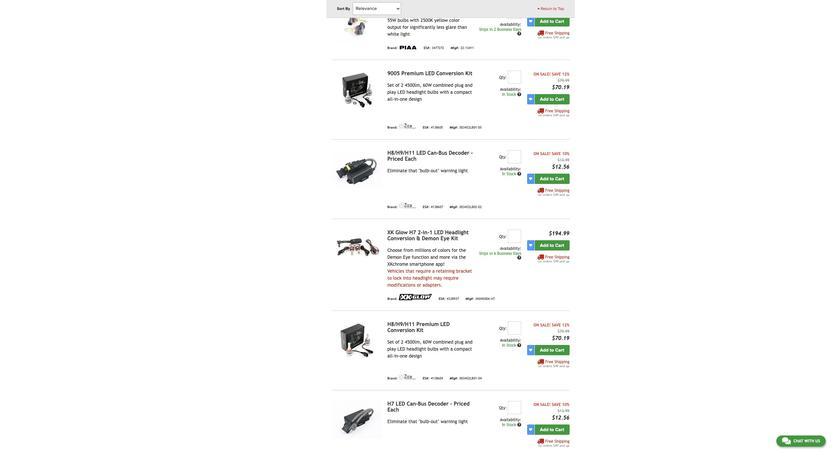 Task type: describe. For each thing, give the bounding box(es) containing it.
$59.94
[[552, 6, 570, 13]]

1 the from the top
[[459, 248, 466, 253]]

free shipping on orders $49 and up for 4th add to wish list icon from the top of the page add to cart button
[[539, 440, 570, 448]]

on for 4th add to wish list icon from the top of the page add to cart button
[[539, 444, 542, 448]]

up for h8/h9/h11 premium led conversion kit's add to wish list icon's add to cart button
[[566, 365, 570, 368]]

demon inside choose from millions of colors for the demon eye function and more via the xkchrome smartphone app! vehicles that require a retaining bracket to lock into headlight may require modifications or adapters.
[[388, 255, 402, 260]]

h8/h9/h11 premium led conversion kit link
[[388, 322, 450, 334]]

4 on from the top
[[539, 260, 542, 264]]

2 question circle image from the top
[[518, 424, 522, 428]]

es#4138604 - 003452lb01-04 - h8/h9/h11 premium led conversion kit  - set of 2 4500lm, 60w combined plug and play led headlight bulbs with a compact all-in-one design - ziza - audi bmw volkswagen mercedes benz mini porsche image
[[332, 322, 382, 360]]

bulbs for 9005
[[428, 90, 439, 95]]

of inside choose from millions of colors for the demon eye function and more via the xkchrome smartphone app! vehicles that require a retaining bracket to lock into headlight may require modifications or adapters.
[[433, 248, 437, 253]]

h11
[[400, 5, 410, 12]]

a for h8/h9/h11 premium led conversion kit
[[451, 347, 453, 352]]

$49 for 4th add to wish list icon from the top of the page add to cart button
[[554, 444, 559, 448]]

led inside the h8/h9/h11 premium led conversion kit
[[441, 322, 450, 328]]

13411
[[466, 46, 474, 50]]

on for 9005 premium led conversion kit's add to wish list icon add to cart button
[[539, 113, 542, 117]]

1 on from the top
[[539, 35, 542, 39]]

in for 2
[[490, 27, 493, 32]]

0 vertical spatial 2
[[494, 27, 496, 32]]

05
[[479, 126, 482, 130]]

app!
[[436, 262, 445, 267]]

h7 for glow
[[410, 230, 416, 236]]

4 orders from the top
[[543, 260, 553, 264]]

in for 6
[[490, 252, 493, 256]]

3 add from the top
[[540, 176, 549, 182]]

can- for h7
[[407, 401, 418, 408]]

save for h8/h9/h11 premium led conversion kit
[[552, 323, 561, 328]]

2 brand: from the top
[[388, 126, 398, 130]]

free shipping on orders $49 and up for add to cart button corresponding to add to wish list icon associated with h8/h9/h11 led can-bus decoder - priced each
[[539, 188, 570, 197]]

xk glow h7 2-in-1 led headlight conversion & demon eye kit link
[[388, 230, 469, 242]]

5 add from the top
[[540, 348, 549, 354]]

6
[[494, 252, 496, 256]]

to for 3rd add to cart button from the bottom of the page
[[550, 243, 554, 249]]

free for add to cart button corresponding to add to wish list icon associated with h8/h9/h11 led can-bus decoder - priced each
[[546, 188, 554, 193]]

add to cart for add to wish list icon associated with h8/h9/h11 led can-bus decoder - priced each
[[540, 176, 565, 182]]

2 the from the top
[[459, 255, 466, 260]]

1 free from the top
[[546, 31, 554, 35]]

significantly
[[410, 24, 436, 30]]

1 add to cart button from the top
[[535, 16, 570, 26]]

compact for 9005 premium led conversion kit
[[455, 90, 472, 95]]

into
[[403, 276, 412, 281]]

each for h8/h9/h11
[[405, 156, 417, 162]]

piaa
[[388, 5, 399, 12]]

mfg#: xk045004-h7
[[466, 298, 495, 301]]

or
[[417, 283, 422, 288]]

es#: 4138605
[[423, 126, 443, 130]]

choose from millions of colors for the demon eye function and more via the xkchrome smartphone app! vehicles that require a retaining bracket to lock into headlight may require modifications or adapters.
[[388, 248, 472, 288]]

es#: for pair
[[424, 46, 431, 50]]

on sale!                         save 12% $79.99 $70.19 for h8/h9/h11 premium led conversion kit
[[534, 323, 570, 342]]

play for 9005 premium led conversion kit
[[388, 90, 396, 95]]

1 orders from the top
[[543, 35, 553, 39]]

eye inside xk glow h7 2-in-1 led headlight conversion & demon eye kit
[[441, 236, 450, 242]]

return
[[541, 6, 553, 11]]

h7 led can-bus decoder - priced each link
[[388, 401, 470, 414]]

3477272
[[432, 46, 444, 50]]

4 stock from the top
[[507, 423, 517, 428]]

55w
[[388, 17, 397, 23]]

ships in 2 business days
[[480, 27, 522, 32]]

sale! for 9005 premium led conversion kit
[[541, 72, 551, 77]]

glow
[[396, 230, 408, 236]]

02
[[479, 206, 482, 209]]

4 add to wish list image from the top
[[529, 429, 533, 432]]

ziza - corporate logo image for h8/h9/h11 premium led conversion kit
[[399, 375, 416, 380]]

1 free shipping on orders $49 and up from the top
[[539, 31, 570, 39]]

9005 premium led conversion kit link
[[388, 70, 473, 77]]

in for 9005 premium led conversion kit
[[502, 92, 506, 97]]

headlight
[[445, 230, 469, 236]]

xk
[[388, 230, 394, 236]]

4138605
[[431, 126, 443, 130]]

4 free shipping on orders $49 and up from the top
[[539, 255, 570, 264]]

demon inside xk glow h7 2-in-1 led headlight conversion & demon eye kit
[[422, 236, 439, 242]]

ships in 6 business days
[[480, 252, 522, 256]]

glare
[[446, 24, 457, 30]]

4138607
[[431, 206, 443, 209]]

us
[[816, 440, 821, 444]]

es#: 4338937
[[439, 298, 459, 301]]

1 shipping from the top
[[555, 31, 570, 35]]

bracket
[[457, 269, 472, 274]]

4 add to cart from the top
[[540, 243, 565, 249]]

003452lb02-
[[460, 206, 479, 209]]

$79.99 for 9005 premium led conversion kit
[[558, 78, 570, 83]]

$49 for h8/h9/h11 premium led conversion kit's add to wish list icon's add to cart button
[[554, 365, 559, 368]]

bulb
[[443, 5, 454, 12]]

mfg#: 003452lb01-04
[[450, 377, 482, 381]]

2-
[[418, 230, 423, 236]]

add to wish list image for h8/h9/h11 premium led conversion kit
[[529, 349, 533, 352]]

add to cart button for 4th add to wish list icon from the top of the page
[[535, 425, 570, 436]]

all- for 9005 premium led conversion kit
[[388, 97, 395, 102]]

stock for 9005 premium led conversion kit
[[507, 92, 517, 97]]

add to cart for 9005 premium led conversion kit's add to wish list icon
[[540, 97, 565, 102]]

set for 9005 premium led conversion kit
[[388, 83, 394, 88]]

set of 2 4500lm, 60w combined plug and play led headlight bulbs with a compact all-in-one design for h8/h9/h11
[[388, 340, 473, 359]]

2 for 9005 premium led conversion kit
[[401, 83, 404, 88]]

h8/h9/h11 for h8/h9/h11 led can-bus decoder - priced each
[[388, 150, 415, 156]]

less
[[437, 24, 445, 30]]

add to wish list image for h8/h9/h11 led can-bus decoder - priced each
[[529, 177, 533, 181]]

add to cart button for 9005 premium led conversion kit's add to wish list icon
[[535, 94, 570, 104]]

kit for 9005 premium led conversion kit
[[466, 70, 473, 77]]

4338937
[[447, 298, 459, 301]]

top
[[558, 6, 565, 11]]

yellow
[[426, 5, 442, 12]]

in stock for h8/h9/h11 led can-bus decoder - priced each
[[502, 172, 518, 177]]

h7 inside h7 led can-bus decoder - priced each
[[388, 401, 394, 408]]

warning for h8/h9/h11 led can-bus decoder - priced each
[[441, 168, 457, 174]]

solar
[[412, 5, 424, 12]]

kit for h8/h9/h11 premium led conversion kit
[[417, 328, 424, 334]]

to for add to cart button corresponding to add to wish list icon associated with h8/h9/h11 led can-bus decoder - priced each
[[550, 176, 554, 182]]

in- for 9005
[[395, 97, 400, 102]]

1 vertical spatial require
[[444, 276, 459, 281]]

2500k
[[421, 17, 433, 23]]

bus for h7
[[418, 401, 427, 408]]

days for ships in 2 business days
[[514, 27, 522, 32]]

mfg#: right 4138605 at the top right
[[450, 126, 459, 130]]

mfg#: 003452lb01-05
[[450, 126, 482, 130]]

1 add to cart from the top
[[540, 18, 565, 24]]

add to cart button for h8/h9/h11 premium led conversion kit's add to wish list icon
[[535, 346, 570, 356]]

led inside xk glow h7 2-in-1 led headlight conversion & demon eye kit
[[434, 230, 444, 236]]

xk045004-
[[476, 298, 491, 301]]

with up 4138604
[[440, 347, 449, 352]]

es#4138605 - 003452lb01-05 - 9005 premium led conversion kit  - set of 2 4500lm, 60w combined plug and play led headlight bulbs with a compact all-in-one design - ziza - audi bmw volkswagen mercedes benz mini porsche image
[[332, 71, 382, 108]]

chat
[[794, 440, 804, 444]]

to for 6th add to cart button from the bottom
[[550, 18, 554, 24]]

es#: 4138604
[[423, 377, 443, 381]]

4138604
[[431, 377, 443, 381]]

on for h8/h9/h11 premium led conversion kit
[[534, 323, 539, 328]]

add to cart for 4th add to wish list icon from the top of the page
[[540, 428, 565, 433]]

business for 2
[[498, 27, 512, 32]]

caret up image
[[538, 7, 540, 11]]

&
[[417, 236, 421, 242]]

es#3477272 - 22-13411 - piaa h11 solar yellow bulb - pair - 55w bulbs with 2500k yellow color output for significantly less glare than white light - piaa - audi bmw volkswagen mercedes benz mini porsche image
[[332, 6, 382, 43]]

modifications
[[388, 283, 416, 288]]

ships for ships in 6 business days
[[480, 252, 489, 256]]

output
[[388, 24, 402, 30]]

conversion for h8/h9/h11 premium led conversion kit
[[388, 328, 415, 334]]

chat with us link
[[777, 436, 826, 448]]

4 save from the top
[[552, 403, 561, 408]]

days for ships in 6 business days
[[514, 252, 522, 256]]

smartphone
[[410, 262, 434, 267]]

es#: left 4138605 at the top right
[[423, 126, 430, 130]]

in stock for h8/h9/h11 premium led conversion kit
[[502, 344, 518, 348]]

choose
[[388, 248, 402, 253]]

mfg#: 22-13411
[[451, 46, 474, 50]]

es#: 3477272
[[424, 46, 444, 50]]

brand: for led
[[388, 298, 398, 301]]

es#4138607 - 003452lb02-02 - h8/h9/h11 led can-bus decoder - priced each - eliminate that "bulb-out" warning light - ziza - audi bmw volkswagen mercedes benz mini porsche image
[[332, 150, 382, 188]]

h8/h9/h11 premium led conversion kit
[[388, 322, 450, 334]]

eye inside choose from millions of colors for the demon eye function and more via the xkchrome smartphone app! vehicles that require a retaining bracket to lock into headlight may require modifications or adapters.
[[403, 255, 411, 260]]

free for 9005 premium led conversion kit's add to wish list icon add to cart button
[[546, 109, 554, 113]]

4 $49 from the top
[[554, 260, 559, 264]]

1
[[430, 230, 433, 236]]

a inside choose from millions of colors for the demon eye function and more via the xkchrome smartphone app! vehicles that require a retaining bracket to lock into headlight may require modifications or adapters.
[[433, 269, 435, 274]]

a for 9005 premium led conversion kit
[[451, 90, 453, 95]]

chat with us
[[794, 440, 821, 444]]

light for h8/h9/h11 led can-bus decoder - priced each
[[459, 168, 468, 174]]

piaa h11 solar yellow bulb - pair link
[[388, 5, 469, 12]]

$49 for 9005 premium led conversion kit's add to wish list icon add to cart button
[[554, 113, 559, 117]]

function
[[412, 255, 429, 260]]

retaining
[[436, 269, 455, 274]]

lock
[[393, 276, 402, 281]]

premium for 9005
[[402, 70, 424, 77]]

millions
[[415, 248, 431, 253]]

yellow
[[435, 17, 448, 23]]

white
[[388, 31, 399, 37]]

return to top link
[[538, 6, 565, 12]]

compact for h8/h9/h11 premium led conversion kit
[[455, 347, 472, 352]]

003452lb01- for 9005 premium led conversion kit
[[460, 126, 479, 130]]

combined for 9005 premium led conversion kit
[[434, 83, 454, 88]]

that for h7
[[409, 420, 418, 425]]

to for 4th add to wish list icon from the top of the page add to cart button
[[550, 428, 554, 433]]

qty: for xk glow h7 2-in-1 led headlight conversion & demon eye kit
[[500, 235, 507, 239]]

h8/h9/h11 for h8/h9/h11 premium led conversion kit
[[388, 322, 415, 328]]

1 add from the top
[[540, 18, 549, 24]]

by
[[346, 6, 350, 11]]

55w bulbs with 2500k yellow color output for significantly less glare than white light
[[388, 17, 467, 37]]

more
[[440, 255, 450, 260]]

4 add to cart button from the top
[[535, 241, 570, 251]]

4 up from the top
[[566, 260, 570, 264]]

4 on from the top
[[534, 403, 539, 408]]

04
[[479, 377, 482, 381]]

4 shipping from the top
[[555, 255, 570, 260]]

via
[[452, 255, 458, 260]]

brand: for priced
[[388, 206, 398, 209]]

free for h8/h9/h11 premium led conversion kit's add to wish list icon's add to cart button
[[546, 360, 554, 365]]

sort
[[337, 6, 345, 11]]

6 availability: from the top
[[500, 418, 522, 423]]

headlight for h8/h9/h11
[[407, 347, 426, 352]]

set for h8/h9/h11 premium led conversion kit
[[388, 340, 394, 345]]

save for 9005 premium led conversion kit
[[552, 72, 561, 77]]

shipping for 9005 premium led conversion kit's add to wish list icon add to cart button
[[555, 109, 570, 113]]

sale! for h8/h9/h11 led can-bus decoder - priced each
[[541, 152, 551, 156]]

4 sale! from the top
[[541, 403, 551, 408]]

decoder for h7 led can-bus decoder - priced each
[[428, 401, 449, 408]]

$79.99 for h8/h9/h11 premium led conversion kit
[[558, 330, 570, 334]]

for inside choose from millions of colors for the demon eye function and more via the xkchrome smartphone app! vehicles that require a retaining bracket to lock into headlight may require modifications or adapters.
[[452, 248, 458, 253]]

question circle image for xk glow h7 2-in-1 led headlight conversion & demon eye kit
[[518, 256, 522, 260]]

1 availability: from the top
[[500, 22, 522, 27]]

availability: for h8/h9/h11 premium led conversion kit
[[500, 339, 522, 343]]

sale! for h8/h9/h11 premium led conversion kit
[[541, 323, 551, 328]]

from
[[404, 248, 414, 253]]

22-
[[461, 46, 466, 50]]

warning for h7 led can-bus decoder - priced each
[[441, 420, 457, 425]]

conversion inside xk glow h7 2-in-1 led headlight conversion & demon eye kit
[[388, 236, 415, 242]]

h8/h9/h11 led can-bus decoder - priced each
[[388, 150, 473, 162]]

4 free from the top
[[546, 255, 554, 260]]

es#: 4138607
[[423, 206, 443, 209]]

priced for h8/h9/h11 led can-bus decoder - priced each
[[388, 156, 404, 162]]

5 brand: from the top
[[388, 377, 398, 381]]

add to wish list image for $59.94
[[529, 20, 533, 23]]

es#4138606 - 003452lb02-01 - h7 led can-bus decoder - priced each - eliminate that "bulb-out" warning light - ziza - audi bmw volkswagen mercedes benz mini porsche image
[[332, 402, 382, 440]]

than
[[458, 24, 467, 30]]

adapters.
[[423, 283, 443, 288]]



Task type: vqa. For each thing, say whether or not it's contained in the screenshot.
$70.19 corresponding to H8/H9/H11 Premium LED Conversion Kit
yes



Task type: locate. For each thing, give the bounding box(es) containing it.
0 vertical spatial priced
[[388, 156, 404, 162]]

2 vertical spatial bulbs
[[428, 347, 439, 352]]

2 one from the top
[[400, 354, 408, 359]]

free shipping on orders $49 and up for h8/h9/h11 premium led conversion kit's add to wish list icon's add to cart button
[[539, 360, 570, 368]]

2 vertical spatial light
[[459, 420, 468, 425]]

1 vertical spatial kit
[[451, 236, 458, 242]]

with left us
[[805, 440, 815, 444]]

1 vertical spatial $12.56
[[552, 415, 570, 422]]

0 vertical spatial warning
[[441, 168, 457, 174]]

6 shipping from the top
[[555, 440, 570, 444]]

in right than
[[490, 27, 493, 32]]

mfg#: left 22-
[[451, 46, 460, 50]]

1 stock from the top
[[507, 92, 517, 97]]

0 vertical spatial ziza - corporate logo image
[[399, 124, 416, 129]]

for up via
[[452, 248, 458, 253]]

0 vertical spatial demon
[[422, 236, 439, 242]]

2 add from the top
[[540, 97, 549, 102]]

1 vertical spatial question circle image
[[518, 424, 522, 428]]

with down the 9005 premium led conversion kit
[[440, 90, 449, 95]]

days
[[514, 27, 522, 32], [514, 252, 522, 256]]

of left colors
[[433, 248, 437, 253]]

$12.56 for add to cart button corresponding to add to wish list icon associated with h8/h9/h11 led can-bus decoder - priced each
[[552, 164, 570, 170]]

that down h7 led can-bus decoder - priced each
[[409, 420, 418, 425]]

12%
[[563, 72, 570, 77], [563, 323, 570, 328]]

to for h8/h9/h11 premium led conversion kit's add to wish list icon's add to cart button
[[550, 348, 554, 354]]

2 availability: from the top
[[500, 87, 522, 92]]

bus inside the h8/h9/h11 led can-bus decoder - priced each
[[439, 150, 448, 156]]

es#: left 4138604
[[423, 377, 430, 381]]

bus down es#: 4138604
[[418, 401, 427, 408]]

headlight inside choose from millions of colors for the demon eye function and more via the xkchrome smartphone app! vehicles that require a retaining bracket to lock into headlight may require modifications or adapters.
[[413, 276, 432, 281]]

cart for 4th add to wish list icon from the top of the page add to cart button
[[556, 428, 565, 433]]

1 horizontal spatial for
[[452, 248, 458, 253]]

0 vertical spatial question circle image
[[518, 172, 522, 176]]

1 vertical spatial ships
[[480, 252, 489, 256]]

60w for h8/h9/h11
[[423, 340, 432, 345]]

demon right &
[[422, 236, 439, 242]]

4 in from the top
[[502, 423, 506, 428]]

in- inside xk glow h7 2-in-1 led headlight conversion & demon eye kit
[[423, 230, 430, 236]]

3 orders from the top
[[543, 193, 553, 197]]

0 vertical spatial h8/h9/h11
[[388, 150, 415, 156]]

on sale!                         save 12% $79.99 $70.19 for 9005 premium led conversion kit
[[534, 72, 570, 91]]

ziza - corporate logo image left 'es#: 4138607'
[[399, 203, 416, 209]]

add to wish list image
[[529, 98, 533, 101], [529, 177, 533, 181], [529, 349, 533, 352], [529, 429, 533, 432]]

ships left 6
[[480, 252, 489, 256]]

can- for h8/h9/h11
[[428, 150, 439, 156]]

ziza - corporate logo image
[[399, 124, 416, 129], [399, 203, 416, 209], [399, 375, 416, 380]]

eliminate for h7 led can-bus decoder - priced each
[[388, 420, 407, 425]]

3 $49 from the top
[[554, 193, 559, 197]]

set of 2 4500lm, 60w combined plug and play led headlight bulbs with a compact all-in-one design down the 9005 premium led conversion kit
[[388, 83, 473, 102]]

add
[[540, 18, 549, 24], [540, 97, 549, 102], [540, 176, 549, 182], [540, 243, 549, 249], [540, 348, 549, 354], [540, 428, 549, 433]]

bus down 4138605 at the top right
[[439, 150, 448, 156]]

0 horizontal spatial demon
[[388, 255, 402, 260]]

warning down h7 led can-bus decoder - priced each
[[441, 420, 457, 425]]

0 vertical spatial 003452lb01-
[[460, 126, 479, 130]]

1 vertical spatial decoder
[[428, 401, 449, 408]]

2 for h8/h9/h11 premium led conversion kit
[[401, 340, 404, 345]]

3 in stock from the top
[[502, 344, 518, 348]]

$194.99
[[549, 231, 570, 237]]

out" for h7
[[431, 420, 440, 425]]

warning
[[441, 168, 457, 174], [441, 420, 457, 425]]

1 on from the top
[[534, 72, 539, 77]]

combined down h8/h9/h11 premium led conversion kit link
[[434, 340, 454, 345]]

None number field
[[508, 6, 522, 19], [508, 71, 522, 84], [508, 150, 522, 164], [508, 230, 522, 243], [508, 322, 522, 335], [508, 402, 522, 415], [508, 6, 522, 19], [508, 71, 522, 84], [508, 150, 522, 164], [508, 230, 522, 243], [508, 322, 522, 335], [508, 402, 522, 415]]

1 vertical spatial that
[[406, 269, 415, 274]]

0 vertical spatial $13.99
[[558, 158, 570, 163]]

1 vertical spatial add to wish list image
[[529, 244, 533, 247]]

1 question circle image from the top
[[518, 172, 522, 176]]

1 eliminate from the top
[[388, 168, 407, 174]]

1 horizontal spatial can-
[[428, 150, 439, 156]]

2 horizontal spatial kit
[[466, 70, 473, 77]]

2 on sale!                         save 12% $79.99 $70.19 from the top
[[534, 323, 570, 342]]

2 right than
[[494, 27, 496, 32]]

in
[[490, 27, 493, 32], [490, 252, 493, 256]]

2 cart from the top
[[556, 97, 565, 102]]

h8/h9/h11 inside the h8/h9/h11 led can-bus decoder - priced each
[[388, 150, 415, 156]]

cart for add to cart button corresponding to add to wish list icon associated with h8/h9/h11 led can-bus decoder - priced each
[[556, 176, 565, 182]]

each
[[405, 156, 417, 162], [388, 407, 399, 414]]

0 vertical spatial eliminate
[[388, 168, 407, 174]]

0 vertical spatial in
[[490, 27, 493, 32]]

xkchrome
[[388, 262, 409, 267]]

1 vertical spatial one
[[400, 354, 408, 359]]

4 question circle image from the top
[[518, 344, 522, 348]]

6 add from the top
[[540, 428, 549, 433]]

design down the 9005 premium led conversion kit
[[409, 97, 422, 102]]

1 vertical spatial set of 2 4500lm, 60w combined plug and play led headlight bulbs with a compact all-in-one design
[[388, 340, 473, 359]]

orders for 9005 premium led conversion kit's add to wish list icon add to cart button
[[543, 113, 553, 117]]

warning down the h8/h9/h11 led can-bus decoder - priced each
[[441, 168, 457, 174]]

0 vertical spatial eye
[[441, 236, 450, 242]]

2 orders from the top
[[543, 113, 553, 117]]

that inside choose from millions of colors for the demon eye function and more via the xkchrome smartphone app! vehicles that require a retaining bracket to lock into headlight may require modifications or adapters.
[[406, 269, 415, 274]]

10% for 4th add to wish list icon from the top of the page add to cart button
[[563, 403, 570, 408]]

1 "bulb- from the top
[[419, 168, 431, 174]]

kit inside the h8/h9/h11 premium led conversion kit
[[417, 328, 424, 334]]

2 out" from the top
[[431, 420, 440, 425]]

2 free from the top
[[546, 109, 554, 113]]

es#: left 4338937
[[439, 298, 446, 301]]

0 horizontal spatial h7
[[388, 401, 394, 408]]

on for h8/h9/h11 premium led conversion kit's add to wish list icon's add to cart button
[[539, 365, 542, 368]]

2 business from the top
[[498, 252, 512, 256]]

0 horizontal spatial for
[[403, 24, 409, 30]]

003452lb01- right 4138605 at the top right
[[460, 126, 479, 130]]

2 in stock from the top
[[502, 172, 518, 177]]

conversion for 9005 premium led conversion kit
[[437, 70, 464, 77]]

pair
[[460, 5, 469, 12]]

1 plug from the top
[[455, 83, 464, 88]]

1 vertical spatial each
[[388, 407, 399, 414]]

brand: for pair
[[388, 46, 398, 50]]

1 vertical spatial eye
[[403, 255, 411, 260]]

return to top
[[540, 6, 565, 11]]

h7 led can-bus decoder - priced each
[[388, 401, 470, 414]]

in for h8/h9/h11 premium led conversion kit
[[502, 344, 506, 348]]

9005 premium led conversion kit
[[388, 70, 473, 77]]

h8/h9/h11 led can-bus decoder - priced each link
[[388, 150, 473, 162]]

one for 9005
[[400, 97, 408, 102]]

conversion inside the h8/h9/h11 premium led conversion kit
[[388, 328, 415, 334]]

h7
[[410, 230, 416, 236], [491, 298, 495, 301], [388, 401, 394, 408]]

mfg#: for priced
[[450, 206, 459, 209]]

qty:
[[500, 75, 507, 80], [500, 155, 507, 160], [500, 235, 507, 239], [500, 327, 507, 331], [500, 406, 507, 411]]

one for h8/h9/h11
[[400, 354, 408, 359]]

0 vertical spatial one
[[400, 97, 408, 102]]

12% for 9005 premium led conversion kit
[[563, 72, 570, 77]]

availability: for h8/h9/h11 led can-bus decoder - priced each
[[500, 167, 522, 172]]

0 vertical spatial that
[[409, 168, 418, 174]]

60w down h8/h9/h11 premium led conversion kit link
[[423, 340, 432, 345]]

premium
[[402, 70, 424, 77], [417, 322, 439, 328]]

1 save from the top
[[552, 72, 561, 77]]

- down mfg#: 003452lb01-05
[[471, 150, 473, 156]]

5 free shipping on orders $49 and up from the top
[[539, 360, 570, 368]]

60w down the 9005 premium led conversion kit
[[423, 83, 432, 88]]

0 horizontal spatial -
[[451, 401, 453, 408]]

of down 9005
[[396, 83, 400, 88]]

4500lm, for 9005
[[405, 83, 422, 88]]

1 vertical spatial light
[[459, 168, 468, 174]]

12% for h8/h9/h11 premium led conversion kit
[[563, 323, 570, 328]]

1 compact from the top
[[455, 90, 472, 95]]

light for h7 led can-bus decoder - priced each
[[459, 420, 468, 425]]

stock for h8/h9/h11 premium led conversion kit
[[507, 344, 517, 348]]

demon down choose
[[388, 255, 402, 260]]

2 003452lb01- from the top
[[460, 377, 479, 381]]

- inside h7 led can-bus decoder - priced each
[[451, 401, 453, 408]]

1 horizontal spatial h7
[[410, 230, 416, 236]]

es#: for priced
[[423, 206, 430, 209]]

3 add to wish list image from the top
[[529, 349, 533, 352]]

in
[[502, 92, 506, 97], [502, 172, 506, 177], [502, 344, 506, 348], [502, 423, 506, 428]]

003452lb01- right 4138604
[[460, 377, 479, 381]]

1 vertical spatial demon
[[388, 255, 402, 260]]

0 vertical spatial business
[[498, 27, 512, 32]]

each for h7
[[388, 407, 399, 414]]

1 vertical spatial combined
[[434, 340, 454, 345]]

2 $12.56 from the top
[[552, 415, 570, 422]]

1 qty: from the top
[[500, 75, 507, 80]]

4 in stock from the top
[[502, 423, 518, 428]]

10%
[[563, 152, 570, 156], [563, 403, 570, 408]]

eliminate that "bulb-out" warning light down the h8/h9/h11 led can-bus decoder - priced each
[[388, 168, 468, 174]]

1 vertical spatial out"
[[431, 420, 440, 425]]

bulbs for h8/h9/h11
[[428, 347, 439, 352]]

4500lm, for h8/h9/h11
[[405, 340, 422, 345]]

bulbs down the 9005 premium led conversion kit
[[428, 90, 439, 95]]

kit inside xk glow h7 2-in-1 led headlight conversion & demon eye kit
[[451, 236, 458, 242]]

1 horizontal spatial require
[[444, 276, 459, 281]]

1 4500lm, from the top
[[405, 83, 422, 88]]

add to cart button for add to wish list icon associated with h8/h9/h11 led can-bus decoder - priced each
[[535, 174, 570, 184]]

premium inside the h8/h9/h11 premium led conversion kit
[[417, 322, 439, 328]]

2 vertical spatial h7
[[388, 401, 394, 408]]

priced inside h7 led can-bus decoder - priced each
[[454, 401, 470, 408]]

xkglow - corporate logo image
[[399, 294, 432, 301]]

that
[[409, 168, 418, 174], [406, 269, 415, 274], [409, 420, 418, 425]]

0 vertical spatial days
[[514, 27, 522, 32]]

es#4338937 - xk045004-h7 - xk glow h7 2-in-1 led headlight conversion & demon eye kit  - choose from millions of colors for the demon eye function and more via the xkchrome smartphone app! - xkglow - audi bmw volkswagen mercedes benz mini porsche image
[[332, 230, 382, 268]]

may
[[434, 276, 442, 281]]

add to cart for h8/h9/h11 premium led conversion kit's add to wish list icon
[[540, 348, 565, 354]]

1 vertical spatial conversion
[[388, 236, 415, 242]]

1 combined from the top
[[434, 83, 454, 88]]

1 vertical spatial compact
[[455, 347, 472, 352]]

set down h8/h9/h11 premium led conversion kit link
[[388, 340, 394, 345]]

1 vertical spatial days
[[514, 252, 522, 256]]

2 h8/h9/h11 from the top
[[388, 322, 415, 328]]

1 ships from the top
[[480, 27, 489, 32]]

bus
[[439, 150, 448, 156], [418, 401, 427, 408]]

5 qty: from the top
[[500, 406, 507, 411]]

2 horizontal spatial -
[[471, 150, 473, 156]]

1 vertical spatial h7
[[491, 298, 495, 301]]

0 vertical spatial in-
[[395, 97, 400, 102]]

0 horizontal spatial require
[[416, 269, 431, 274]]

1 vertical spatial 003452lb01-
[[460, 377, 479, 381]]

design for 9005
[[409, 97, 422, 102]]

1 in stock from the top
[[502, 92, 518, 97]]

1 vertical spatial for
[[452, 248, 458, 253]]

4500lm, down the 9005 premium led conversion kit
[[405, 83, 422, 88]]

1 eliminate that "bulb-out" warning light from the top
[[388, 168, 468, 174]]

of down h8/h9/h11 premium led conversion kit link
[[396, 340, 400, 345]]

0 vertical spatial eliminate that "bulb-out" warning light
[[388, 168, 468, 174]]

1 one from the top
[[400, 97, 408, 102]]

1 vertical spatial the
[[459, 255, 466, 260]]

for right output
[[403, 24, 409, 30]]

2 eliminate that "bulb-out" warning light from the top
[[388, 420, 468, 425]]

qty: for h8/h9/h11 led can-bus decoder - priced each
[[500, 155, 507, 160]]

ziza - corporate logo image for 9005 premium led conversion kit
[[399, 124, 416, 129]]

es#: left 4138607
[[423, 206, 430, 209]]

$70.19 for 9005 premium led conversion kit
[[552, 84, 570, 91]]

- for piaa h11 solar yellow bulb - pair
[[456, 5, 458, 12]]

- inside the h8/h9/h11 led can-bus decoder - priced each
[[471, 150, 473, 156]]

"bulb-
[[419, 168, 431, 174], [419, 420, 431, 425]]

stock
[[507, 92, 517, 97], [507, 172, 517, 177], [507, 344, 517, 348], [507, 423, 517, 428]]

2 $79.99 from the top
[[558, 330, 570, 334]]

out" down h7 led can-bus decoder - priced each
[[431, 420, 440, 425]]

eliminate that "bulb-out" warning light for h7
[[388, 420, 468, 425]]

a up may
[[433, 269, 435, 274]]

priced
[[388, 156, 404, 162], [454, 401, 470, 408]]

2 12% from the top
[[563, 323, 570, 328]]

play for h8/h9/h11 premium led conversion kit
[[388, 347, 396, 352]]

priced for h7 led can-bus decoder - priced each
[[454, 401, 470, 408]]

in- for h8/h9/h11
[[395, 354, 400, 359]]

ziza - corporate logo image left es#: 4138604
[[399, 375, 416, 380]]

decoder down mfg#: 003452lb01-05
[[449, 150, 470, 156]]

design down the h8/h9/h11 premium led conversion kit at the bottom of the page
[[409, 354, 422, 359]]

on sale!                         save 12% $79.99 $70.19
[[534, 72, 570, 91], [534, 323, 570, 342]]

require down retaining
[[444, 276, 459, 281]]

with up significantly
[[410, 17, 419, 23]]

1 set from the top
[[388, 83, 394, 88]]

0 vertical spatial plug
[[455, 83, 464, 88]]

2 on from the top
[[534, 152, 539, 156]]

1 vertical spatial business
[[498, 252, 512, 256]]

can-
[[428, 150, 439, 156], [407, 401, 418, 408]]

3 add to cart button from the top
[[535, 174, 570, 184]]

decoder
[[449, 150, 470, 156], [428, 401, 449, 408]]

0 vertical spatial $79.99
[[558, 78, 570, 83]]

0 vertical spatial ships
[[480, 27, 489, 32]]

5 up from the top
[[566, 365, 570, 368]]

1 vertical spatial of
[[433, 248, 437, 253]]

and inside choose from millions of colors for the demon eye function and more via the xkchrome smartphone app! vehicles that require a retaining bracket to lock into headlight may require modifications or adapters.
[[431, 255, 438, 260]]

can- inside the h8/h9/h11 led can-bus decoder - priced each
[[428, 150, 439, 156]]

1 003452lb01- from the top
[[460, 126, 479, 130]]

10% for add to cart button corresponding to add to wish list icon associated with h8/h9/h11 led can-bus decoder - priced each
[[563, 152, 570, 156]]

led inside the h8/h9/h11 led can-bus decoder - priced each
[[417, 150, 426, 156]]

sort by
[[337, 6, 350, 11]]

comments image
[[783, 438, 792, 446]]

add to wish list image for $194.99
[[529, 244, 533, 247]]

1 in from the top
[[502, 92, 506, 97]]

in stock
[[502, 92, 518, 97], [502, 172, 518, 177], [502, 344, 518, 348], [502, 423, 518, 428]]

to for 9005 premium led conversion kit's add to wish list icon add to cart button
[[550, 97, 554, 102]]

save for h8/h9/h11 led can-bus decoder - priced each
[[552, 152, 561, 156]]

$13.99 for add to wish list icon associated with h8/h9/h11 led can-bus decoder - priced each
[[558, 158, 570, 163]]

0 vertical spatial a
[[451, 90, 453, 95]]

3 shipping from the top
[[555, 188, 570, 193]]

0 vertical spatial 10%
[[563, 152, 570, 156]]

eliminate that "bulb-out" warning light for h8/h9/h11
[[388, 168, 468, 174]]

"bulb- down the h8/h9/h11 led can-bus decoder - priced each
[[419, 168, 431, 174]]

availability: for xk glow h7 2-in-1 led headlight conversion & demon eye kit
[[500, 247, 522, 251]]

combined down the 9005 premium led conversion kit
[[434, 83, 454, 88]]

ships for ships in 2 business days
[[480, 27, 489, 32]]

shipping for 4th add to wish list icon from the top of the page add to cart button
[[555, 440, 570, 444]]

2 horizontal spatial h7
[[491, 298, 495, 301]]

on for h8/h9/h11 led can-bus decoder - priced each
[[534, 152, 539, 156]]

3 free shipping on orders $49 and up from the top
[[539, 188, 570, 197]]

2 days from the top
[[514, 252, 522, 256]]

shipping for add to cart button corresponding to add to wish list icon associated with h8/h9/h11 led can-bus decoder - priced each
[[555, 188, 570, 193]]

0 vertical spatial the
[[459, 248, 466, 253]]

2 add to cart button from the top
[[535, 94, 570, 104]]

bus inside h7 led can-bus decoder - priced each
[[418, 401, 427, 408]]

0 vertical spatial on sale!                         save 10% $13.99 $12.56
[[534, 152, 570, 170]]

orders for 4th add to wish list icon from the top of the page add to cart button
[[543, 444, 553, 448]]

eliminate that "bulb-out" warning light
[[388, 168, 468, 174], [388, 420, 468, 425]]

- for h7 led can-bus decoder - priced each
[[451, 401, 453, 408]]

eye up colors
[[441, 236, 450, 242]]

1 vertical spatial h8/h9/h11
[[388, 322, 415, 328]]

business for 6
[[498, 252, 512, 256]]

set of 2 4500lm, 60w combined plug and play led headlight bulbs with a compact all-in-one design for 9005
[[388, 83, 473, 102]]

1 vertical spatial can-
[[407, 401, 418, 408]]

h8/h9/h11
[[388, 150, 415, 156], [388, 322, 415, 328]]

- down mfg#: 003452lb01-04
[[451, 401, 453, 408]]

1 vertical spatial 12%
[[563, 323, 570, 328]]

headlight down h8/h9/h11 premium led conversion kit link
[[407, 347, 426, 352]]

es#: for led
[[439, 298, 446, 301]]

2 free shipping on orders $49 and up from the top
[[539, 109, 570, 117]]

1 $49 from the top
[[554, 35, 559, 39]]

1 vertical spatial in
[[490, 252, 493, 256]]

0 vertical spatial premium
[[402, 70, 424, 77]]

decoder inside h7 led can-bus decoder - priced each
[[428, 401, 449, 408]]

1 vertical spatial eliminate that "bulb-out" warning light
[[388, 420, 468, 425]]

decoder inside the h8/h9/h11 led can-bus decoder - priced each
[[449, 150, 470, 156]]

headlight up or
[[413, 276, 432, 281]]

bulbs down h8/h9/h11 premium led conversion kit link
[[428, 347, 439, 352]]

business
[[498, 27, 512, 32], [498, 252, 512, 256]]

brand:
[[388, 46, 398, 50], [388, 126, 398, 130], [388, 206, 398, 209], [388, 298, 398, 301], [388, 377, 398, 381]]

out"
[[431, 168, 440, 174], [431, 420, 440, 425]]

free shipping on orders $49 and up
[[539, 31, 570, 39], [539, 109, 570, 117], [539, 188, 570, 197], [539, 255, 570, 264], [539, 360, 570, 368], [539, 440, 570, 448]]

stock for h8/h9/h11 led can-bus decoder - priced each
[[507, 172, 517, 177]]

piaa h11 solar yellow bulb - pair
[[388, 5, 469, 12]]

priced inside the h8/h9/h11 led can-bus decoder - priced each
[[388, 156, 404, 162]]

1 vertical spatial plug
[[455, 340, 464, 345]]

2 10% from the top
[[563, 403, 570, 408]]

1 vertical spatial on sale!                         save 12% $79.99 $70.19
[[534, 323, 570, 342]]

4500lm, down h8/h9/h11 premium led conversion kit link
[[405, 340, 422, 345]]

9005
[[388, 70, 400, 77]]

- for h8/h9/h11 led can-bus decoder - priced each
[[471, 150, 473, 156]]

premium right 9005
[[402, 70, 424, 77]]

availability: for 9005 premium led conversion kit
[[500, 87, 522, 92]]

mfg#: left xk045004-
[[466, 298, 475, 301]]

0 vertical spatial design
[[409, 97, 422, 102]]

2 vertical spatial a
[[451, 347, 453, 352]]

4 brand: from the top
[[388, 298, 398, 301]]

0 vertical spatial compact
[[455, 90, 472, 95]]

eliminate that "bulb-out" warning light down h7 led can-bus decoder - priced each
[[388, 420, 468, 425]]

2
[[494, 27, 496, 32], [401, 83, 404, 88], [401, 340, 404, 345]]

mfg#: right 4138604
[[450, 377, 459, 381]]

1 vertical spatial on sale!                         save 10% $13.99 $12.56
[[534, 403, 570, 422]]

2 vertical spatial kit
[[417, 328, 424, 334]]

2 warning from the top
[[441, 420, 457, 425]]

0 vertical spatial headlight
[[407, 90, 426, 95]]

0 vertical spatial 12%
[[563, 72, 570, 77]]

cart for 6th add to cart button from the bottom
[[556, 18, 565, 24]]

question circle image
[[518, 32, 522, 36], [518, 93, 522, 97], [518, 256, 522, 260], [518, 344, 522, 348]]

4 add from the top
[[540, 243, 549, 249]]

2 qty: from the top
[[500, 155, 507, 160]]

the
[[459, 248, 466, 253], [459, 255, 466, 260]]

2 vertical spatial of
[[396, 340, 400, 345]]

conversion
[[437, 70, 464, 77], [388, 236, 415, 242], [388, 328, 415, 334]]

demon
[[422, 236, 439, 242], [388, 255, 402, 260]]

led
[[426, 70, 435, 77], [398, 90, 406, 95], [417, 150, 426, 156], [434, 230, 444, 236], [441, 322, 450, 328], [398, 347, 406, 352], [396, 401, 405, 408]]

3 add to cart from the top
[[540, 176, 565, 182]]

1 vertical spatial set
[[388, 340, 394, 345]]

ships
[[480, 27, 489, 32], [480, 252, 489, 256]]

2 $13.99 from the top
[[558, 409, 570, 414]]

0 horizontal spatial eye
[[403, 255, 411, 260]]

0 vertical spatial "bulb-
[[419, 168, 431, 174]]

on for 9005 premium led conversion kit
[[534, 72, 539, 77]]

1 up from the top
[[566, 35, 570, 39]]

2 in from the top
[[490, 252, 493, 256]]

h8/h9/h11 inside the h8/h9/h11 premium led conversion kit
[[388, 322, 415, 328]]

4 availability: from the top
[[500, 247, 522, 251]]

- left the pair
[[456, 5, 458, 12]]

"bulb- for h7
[[419, 420, 431, 425]]

3 availability: from the top
[[500, 167, 522, 172]]

piaa - corporate logo image
[[399, 46, 417, 49]]

that up into
[[406, 269, 415, 274]]

3 qty: from the top
[[500, 235, 507, 239]]

on
[[534, 72, 539, 77], [534, 152, 539, 156], [534, 323, 539, 328], [534, 403, 539, 408]]

colors
[[438, 248, 451, 253]]

on sale!                         save 10% $13.99 $12.56 for add to cart button corresponding to add to wish list icon associated with h8/h9/h11 led can-bus decoder - priced each
[[534, 152, 570, 170]]

1 horizontal spatial priced
[[454, 401, 470, 408]]

0 vertical spatial play
[[388, 90, 396, 95]]

0 vertical spatial decoder
[[449, 150, 470, 156]]

1 horizontal spatial each
[[405, 156, 417, 162]]

light inside 55w bulbs with 2500k yellow color output for significantly less glare than white light
[[401, 31, 410, 37]]

compact
[[455, 90, 472, 95], [455, 347, 472, 352]]

1 horizontal spatial kit
[[451, 236, 458, 242]]

xk glow h7 2-in-1 led headlight conversion & demon eye kit
[[388, 230, 469, 242]]

"bulb- down h7 led can-bus decoder - priced each
[[419, 420, 431, 425]]

2 add to cart from the top
[[540, 97, 565, 102]]

for inside 55w bulbs with 2500k yellow color output for significantly less glare than white light
[[403, 24, 409, 30]]

out" for h8/h9/h11
[[431, 168, 440, 174]]

1 vertical spatial headlight
[[413, 276, 432, 281]]

bulbs up output
[[398, 17, 409, 23]]

bus for h8/h9/h11
[[439, 150, 448, 156]]

1 question circle image from the top
[[518, 32, 522, 36]]

in left 6
[[490, 252, 493, 256]]

to inside choose from millions of colors for the demon eye function and more via the xkchrome smartphone app! vehicles that require a retaining bracket to lock into headlight may require modifications or adapters.
[[388, 276, 392, 281]]

6 add to cart from the top
[[540, 428, 565, 433]]

one
[[400, 97, 408, 102], [400, 354, 408, 359]]

that down the h8/h9/h11 led can-bus decoder - priced each
[[409, 168, 418, 174]]

mfg#: left the '003452lb02-'
[[450, 206, 459, 209]]

premium down xkglow - corporate logo
[[417, 322, 439, 328]]

0 vertical spatial out"
[[431, 168, 440, 174]]

1 play from the top
[[388, 90, 396, 95]]

2 down the 9005 premium led conversion kit
[[401, 83, 404, 88]]

2 ziza - corporate logo image from the top
[[399, 203, 416, 209]]

play
[[388, 90, 396, 95], [388, 347, 396, 352]]

headlight
[[407, 90, 426, 95], [413, 276, 432, 281], [407, 347, 426, 352]]

on
[[539, 35, 542, 39], [539, 113, 542, 117], [539, 193, 542, 197], [539, 260, 542, 264], [539, 365, 542, 368], [539, 444, 542, 448]]

2 plug from the top
[[455, 340, 464, 345]]

2 4500lm, from the top
[[405, 340, 422, 345]]

design
[[409, 97, 422, 102], [409, 354, 422, 359]]

mfg#: 003452lb02-02
[[450, 206, 482, 209]]

the right colors
[[459, 248, 466, 253]]

each inside h7 led can-bus decoder - priced each
[[388, 407, 399, 414]]

2 ships from the top
[[480, 252, 489, 256]]

0 vertical spatial bus
[[439, 150, 448, 156]]

eye
[[441, 236, 450, 242], [403, 255, 411, 260]]

5 shipping from the top
[[555, 360, 570, 365]]

of for 9005 premium led conversion kit
[[396, 83, 400, 88]]

2 down h8/h9/h11 premium led conversion kit link
[[401, 340, 404, 345]]

1 vertical spatial eliminate
[[388, 420, 407, 425]]

each inside the h8/h9/h11 led can-bus decoder - priced each
[[405, 156, 417, 162]]

3 save from the top
[[552, 323, 561, 328]]

a down the 9005 premium led conversion kit
[[451, 90, 453, 95]]

"bulb- for h8/h9/h11
[[419, 168, 431, 174]]

color
[[450, 17, 460, 23]]

ships right than
[[480, 27, 489, 32]]

5 add to cart from the top
[[540, 348, 565, 354]]

for
[[403, 24, 409, 30], [452, 248, 458, 253]]

6 on from the top
[[539, 444, 542, 448]]

0 horizontal spatial each
[[388, 407, 399, 414]]

$12.56
[[552, 164, 570, 170], [552, 415, 570, 422]]

question circle image
[[518, 172, 522, 176], [518, 424, 522, 428]]

with
[[410, 17, 419, 23], [440, 90, 449, 95], [440, 347, 449, 352], [805, 440, 815, 444]]

require down smartphone on the bottom
[[416, 269, 431, 274]]

plug
[[455, 83, 464, 88], [455, 340, 464, 345]]

eye down from
[[403, 255, 411, 260]]

led inside h7 led can-bus decoder - priced each
[[396, 401, 405, 408]]

1 set of 2 4500lm, 60w combined plug and play led headlight bulbs with a compact all-in-one design from the top
[[388, 83, 473, 102]]

2 all- from the top
[[388, 354, 395, 359]]

0 vertical spatial require
[[416, 269, 431, 274]]

decoder down 4138604
[[428, 401, 449, 408]]

with inside 55w bulbs with 2500k yellow color output for significantly less glare than white light
[[410, 17, 419, 23]]

kit
[[466, 70, 473, 77], [451, 236, 458, 242], [417, 328, 424, 334]]

0 horizontal spatial priced
[[388, 156, 404, 162]]

0 vertical spatial set
[[388, 83, 394, 88]]

3 question circle image from the top
[[518, 256, 522, 260]]

es#: left 3477272
[[424, 46, 431, 50]]

1 brand: from the top
[[388, 46, 398, 50]]

bulbs inside 55w bulbs with 2500k yellow color output for significantly less glare than white light
[[398, 17, 409, 23]]

set of 2 4500lm, 60w combined plug and play led headlight bulbs with a compact all-in-one design down h8/h9/h11 premium led conversion kit link
[[388, 340, 473, 359]]

add to wish list image
[[529, 20, 533, 23], [529, 244, 533, 247]]

1 vertical spatial design
[[409, 354, 422, 359]]

1 vertical spatial 60w
[[423, 340, 432, 345]]

$13.99
[[558, 158, 570, 163], [558, 409, 570, 414]]

5 availability: from the top
[[500, 339, 522, 343]]

ziza - corporate logo image for h8/h9/h11 led can-bus decoder - priced each
[[399, 203, 416, 209]]

can- inside h7 led can-bus decoder - priced each
[[407, 401, 418, 408]]

the right via
[[459, 255, 466, 260]]

sale!
[[541, 72, 551, 77], [541, 152, 551, 156], [541, 323, 551, 328], [541, 403, 551, 408]]

up for 4th add to wish list icon from the top of the page add to cart button
[[566, 444, 570, 448]]

in stock for 9005 premium led conversion kit
[[502, 92, 518, 97]]

1 days from the top
[[514, 27, 522, 32]]

a up mfg#: 003452lb01-04
[[451, 347, 453, 352]]

up
[[566, 35, 570, 39], [566, 113, 570, 117], [566, 193, 570, 197], [566, 260, 570, 264], [566, 365, 570, 368], [566, 444, 570, 448]]

2 $49 from the top
[[554, 113, 559, 117]]

set down 9005
[[388, 83, 394, 88]]

vehicles
[[388, 269, 405, 274]]

headlight down the 9005 premium led conversion kit
[[407, 90, 426, 95]]

headlight for 9005
[[407, 90, 426, 95]]

2 play from the top
[[388, 347, 396, 352]]

out" down the h8/h9/h11 led can-bus decoder - priced each
[[431, 168, 440, 174]]

2 vertical spatial -
[[451, 401, 453, 408]]

3 cart from the top
[[556, 176, 565, 182]]

1 10% from the top
[[563, 152, 570, 156]]

0 vertical spatial 60w
[[423, 83, 432, 88]]

h7 inside xk glow h7 2-in-1 led headlight conversion & demon eye kit
[[410, 230, 416, 236]]

save
[[552, 72, 561, 77], [552, 152, 561, 156], [552, 323, 561, 328], [552, 403, 561, 408]]

a
[[451, 90, 453, 95], [433, 269, 435, 274], [451, 347, 453, 352]]

ziza - corporate logo image left "es#: 4138605"
[[399, 124, 416, 129]]

$49 for add to cart button corresponding to add to wish list icon associated with h8/h9/h11 led can-bus decoder - priced each
[[554, 193, 559, 197]]

2 vertical spatial conversion
[[388, 328, 415, 334]]



